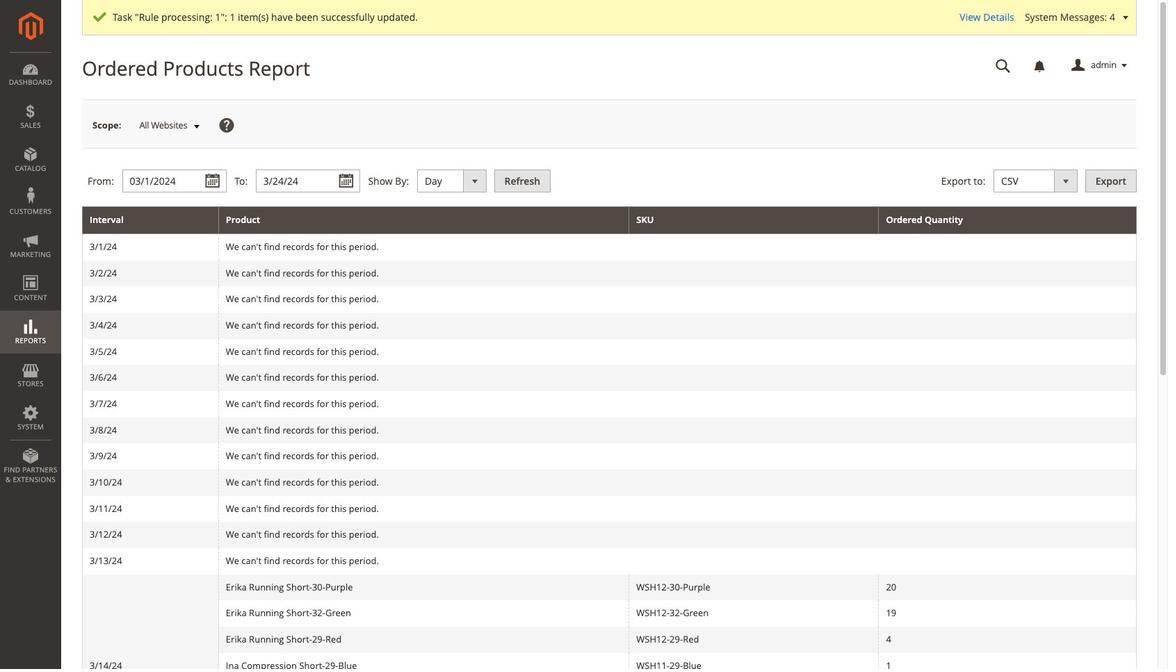 Task type: describe. For each thing, give the bounding box(es) containing it.
magento admin panel image
[[18, 12, 43, 40]]



Task type: locate. For each thing, give the bounding box(es) containing it.
None text field
[[987, 54, 1021, 78]]

menu bar
[[0, 52, 61, 492]]

None text field
[[122, 170, 226, 193], [256, 170, 360, 193], [122, 170, 226, 193], [256, 170, 360, 193]]



